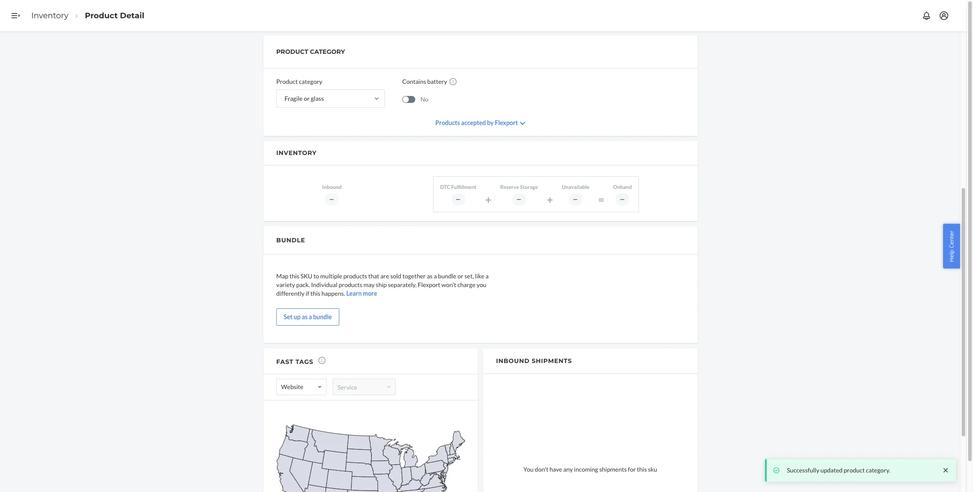 Task type: locate. For each thing, give the bounding box(es) containing it.
up
[[294, 313, 301, 321]]

product inside breadcrumbs navigation
[[85, 11, 118, 20]]

help center button
[[944, 224, 961, 269]]

products up learn
[[339, 281, 363, 288]]

0 horizontal spatial inventory
[[31, 11, 68, 20]]

2 horizontal spatial this
[[637, 466, 647, 473]]

1 horizontal spatial inbound
[[496, 357, 530, 365]]

flexport right by
[[495, 119, 518, 126]]

0 vertical spatial as
[[427, 272, 433, 280]]

a right the up in the left of the page
[[309, 313, 312, 321]]

product up fragile
[[276, 78, 298, 85]]

breadcrumbs navigation
[[24, 3, 151, 28]]

this right if
[[311, 290, 320, 297]]

inbound shipments
[[496, 357, 572, 365]]

as right the up in the left of the page
[[302, 313, 308, 321]]

category
[[310, 48, 345, 56]]

0 horizontal spatial this
[[290, 272, 300, 280]]

0 horizontal spatial flexport
[[418, 281, 441, 288]]

a
[[434, 272, 437, 280], [486, 272, 489, 280], [309, 313, 312, 321]]

fragile or glass
[[285, 95, 324, 102]]

updated
[[821, 467, 843, 474]]

1 ― from the left
[[329, 196, 335, 203]]

or inside map this sku to multiple products that are sold together as a bundle or set, like a variety pack. individual products may ship separately. flexport won't charge you differently if this happens.
[[458, 272, 464, 280]]

a right like
[[486, 272, 489, 280]]

tags
[[296, 358, 314, 366]]

this left sku
[[290, 272, 300, 280]]

sold
[[391, 272, 402, 280]]

1 vertical spatial flexport
[[418, 281, 441, 288]]

product detail link
[[85, 11, 144, 20]]

product left detail
[[85, 11, 118, 20]]

individual
[[311, 281, 338, 288]]

a inside button
[[309, 313, 312, 321]]

products accepted by flexport
[[436, 119, 518, 126]]

you
[[477, 281, 487, 288]]

1 vertical spatial or
[[458, 272, 464, 280]]

bundle right the up in the left of the page
[[313, 313, 332, 321]]

or left set,
[[458, 272, 464, 280]]

2 + from the left
[[547, 193, 553, 206]]

inbound
[[322, 184, 342, 190], [496, 357, 530, 365]]

0 vertical spatial bundle
[[438, 272, 457, 280]]

this right "for"
[[637, 466, 647, 473]]

―
[[329, 196, 335, 203], [456, 196, 461, 203], [517, 196, 522, 203], [573, 196, 579, 203], [620, 196, 626, 203]]

you don't have any incoming shipments for this sku
[[524, 466, 658, 473]]

incoming
[[574, 466, 599, 473]]

successfully
[[787, 467, 820, 474]]

2 horizontal spatial a
[[486, 272, 489, 280]]

products
[[344, 272, 367, 280], [339, 281, 363, 288]]

help
[[948, 250, 956, 262]]

1 + from the left
[[485, 193, 492, 206]]

by
[[487, 119, 494, 126]]

multiple
[[321, 272, 342, 280]]

as inside button
[[302, 313, 308, 321]]

1 vertical spatial as
[[302, 313, 308, 321]]

0 horizontal spatial inbound
[[322, 184, 342, 190]]

bundle
[[438, 272, 457, 280], [313, 313, 332, 321]]

set up as a bundle
[[284, 313, 332, 321]]

fast
[[276, 358, 294, 366]]

0 horizontal spatial +
[[485, 193, 492, 206]]

bundle inside map this sku to multiple products that are sold together as a bundle or set, like a variety pack. individual products may ship separately. flexport won't charge you differently if this happens.
[[438, 272, 457, 280]]

ship
[[376, 281, 387, 288]]

onhand
[[613, 184, 632, 190]]

as right together
[[427, 272, 433, 280]]

sku
[[648, 466, 658, 473]]

a right together
[[434, 272, 437, 280]]

0 vertical spatial flexport
[[495, 119, 518, 126]]

have
[[550, 466, 562, 473]]

fast tags
[[276, 358, 314, 366]]

― for unavailable
[[573, 196, 579, 203]]

1 vertical spatial product
[[276, 78, 298, 85]]

flexport inside map this sku to multiple products that are sold together as a bundle or set, like a variety pack. individual products may ship separately. flexport won't charge you differently if this happens.
[[418, 281, 441, 288]]

bundle up the won't
[[438, 272, 457, 280]]

products up may in the left bottom of the page
[[344, 272, 367, 280]]

1 vertical spatial bundle
[[313, 313, 332, 321]]

inventory inside breadcrumbs navigation
[[31, 11, 68, 20]]

― for onhand
[[620, 196, 626, 203]]

reserve storage
[[500, 184, 538, 190]]

separately.
[[388, 281, 417, 288]]

4 ― from the left
[[573, 196, 579, 203]]

0 horizontal spatial as
[[302, 313, 308, 321]]

0 horizontal spatial product
[[85, 11, 118, 20]]

2 ― from the left
[[456, 196, 461, 203]]

0 vertical spatial inbound
[[322, 184, 342, 190]]

1 horizontal spatial a
[[434, 272, 437, 280]]

1 vertical spatial this
[[311, 290, 320, 297]]

+
[[485, 193, 492, 206], [547, 193, 553, 206]]

0 horizontal spatial a
[[309, 313, 312, 321]]

1 horizontal spatial inventory
[[276, 149, 317, 157]]

or left the glass
[[304, 95, 310, 102]]

1 horizontal spatial product
[[276, 78, 298, 85]]

close toast image
[[942, 466, 951, 475]]

contains battery
[[402, 78, 447, 85]]

0 vertical spatial or
[[304, 95, 310, 102]]

happens.
[[322, 290, 345, 297]]

0 vertical spatial products
[[344, 272, 367, 280]]

help center
[[948, 230, 956, 262]]

product category
[[276, 78, 323, 85]]

1 horizontal spatial +
[[547, 193, 553, 206]]

0 horizontal spatial bundle
[[313, 313, 332, 321]]

fragile
[[285, 95, 303, 102]]

0 vertical spatial inventory
[[31, 11, 68, 20]]

1 vertical spatial inbound
[[496, 357, 530, 365]]

pack.
[[296, 281, 310, 288]]

5 ― from the left
[[620, 196, 626, 203]]

― for inbound
[[329, 196, 335, 203]]

variety
[[276, 281, 295, 288]]

open notifications image
[[922, 10, 932, 21]]

as
[[427, 272, 433, 280], [302, 313, 308, 321]]

flexport
[[495, 119, 518, 126], [418, 281, 441, 288]]

flexport down together
[[418, 281, 441, 288]]

product
[[85, 11, 118, 20], [276, 78, 298, 85]]

1 horizontal spatial flexport
[[495, 119, 518, 126]]

learn more button
[[347, 289, 377, 298]]

0 vertical spatial product
[[85, 11, 118, 20]]

this
[[290, 272, 300, 280], [311, 290, 320, 297], [637, 466, 647, 473]]

no
[[421, 96, 429, 103]]

together
[[403, 272, 426, 280]]

or
[[304, 95, 310, 102], [458, 272, 464, 280]]

1 horizontal spatial bundle
[[438, 272, 457, 280]]

don't
[[535, 466, 549, 473]]

bundle inside button
[[313, 313, 332, 321]]

inventory
[[31, 11, 68, 20], [276, 149, 317, 157]]

reserve
[[500, 184, 519, 190]]

1 horizontal spatial as
[[427, 272, 433, 280]]

1 horizontal spatial or
[[458, 272, 464, 280]]

3 ― from the left
[[517, 196, 522, 203]]

open navigation image
[[10, 10, 21, 21]]



Task type: vqa. For each thing, say whether or not it's contained in the screenshot.
the Products at left
yes



Task type: describe. For each thing, give the bounding box(es) containing it.
are
[[381, 272, 389, 280]]

map this sku to multiple products that are sold together as a bundle or set, like a variety pack. individual products may ship separately. flexport won't charge you differently if this happens.
[[276, 272, 489, 297]]

products
[[436, 119, 460, 126]]

bundle
[[276, 236, 305, 244]]

differently
[[276, 290, 305, 297]]

as inside map this sku to multiple products that are sold together as a bundle or set, like a variety pack. individual products may ship separately. flexport won't charge you differently if this happens.
[[427, 272, 433, 280]]

open account menu image
[[939, 10, 950, 21]]

― for dtc fulfillment
[[456, 196, 461, 203]]

1 vertical spatial inventory
[[276, 149, 317, 157]]

detail
[[120, 11, 144, 20]]

like
[[475, 272, 485, 280]]

inventory link
[[31, 11, 68, 20]]

charge
[[458, 281, 476, 288]]

that
[[368, 272, 379, 280]]

website
[[281, 383, 304, 391]]

you
[[524, 466, 534, 473]]

shipments
[[532, 357, 572, 365]]

product for product category
[[276, 78, 298, 85]]

product
[[276, 48, 308, 56]]

inbound for inbound shipments
[[496, 357, 530, 365]]

more
[[363, 290, 377, 297]]

service
[[338, 384, 357, 391]]

contains
[[402, 78, 426, 85]]

inbound for inbound
[[322, 184, 342, 190]]

product category
[[276, 48, 345, 56]]

product detail
[[85, 11, 144, 20]]

shipments
[[600, 466, 627, 473]]

=
[[598, 193, 605, 206]]

dtc fulfillment
[[440, 184, 477, 190]]

learn more
[[347, 290, 377, 297]]

won't
[[442, 281, 457, 288]]

battery
[[428, 78, 447, 85]]

set
[[284, 313, 293, 321]]

2 vertical spatial this
[[637, 466, 647, 473]]

to
[[314, 272, 319, 280]]

1 horizontal spatial this
[[311, 290, 320, 297]]

learn
[[347, 290, 362, 297]]

if
[[306, 290, 309, 297]]

0 horizontal spatial or
[[304, 95, 310, 102]]

sku
[[301, 272, 313, 280]]

for
[[628, 466, 636, 473]]

storage
[[520, 184, 538, 190]]

chevron down image
[[520, 120, 526, 126]]

accepted
[[461, 119, 486, 126]]

product for product detail
[[85, 11, 118, 20]]

map
[[276, 272, 288, 280]]

any
[[564, 466, 573, 473]]

center
[[948, 230, 956, 248]]

product
[[844, 467, 865, 474]]

glass
[[311, 95, 324, 102]]

category
[[299, 78, 323, 85]]

may
[[364, 281, 375, 288]]

0 vertical spatial this
[[290, 272, 300, 280]]

category.
[[867, 467, 891, 474]]

unavailable
[[562, 184, 590, 190]]

website option
[[281, 380, 304, 395]]

successfully updated product category.
[[787, 467, 891, 474]]

set up as a bundle button
[[276, 308, 339, 326]]

dtc
[[440, 184, 451, 190]]

set,
[[465, 272, 474, 280]]

fulfillment
[[452, 184, 477, 190]]

1 vertical spatial products
[[339, 281, 363, 288]]

― for reserve storage
[[517, 196, 522, 203]]



